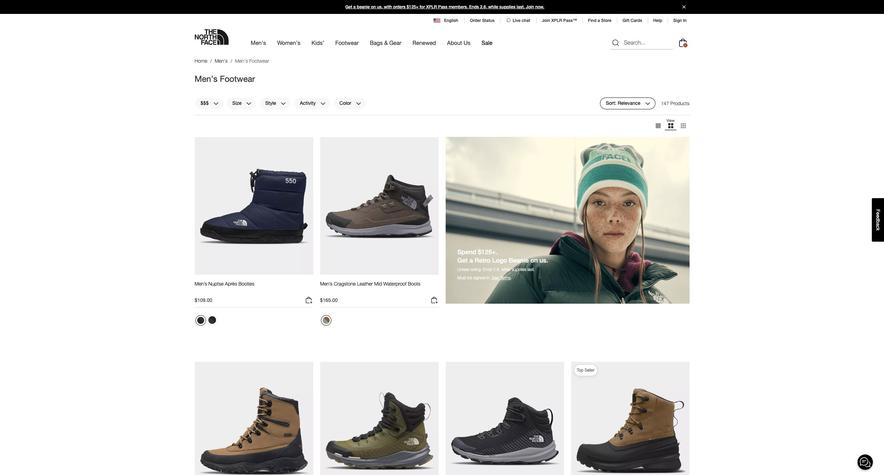 Task type: vqa. For each thing, say whether or not it's contained in the screenshot.
Submitted as part of a sweepstakes entry's Submitted
no



Task type: locate. For each thing, give the bounding box(es) containing it.
2 / from the left
[[231, 58, 232, 64]]

$$$ button
[[195, 97, 224, 109]]

0 horizontal spatial men's
[[195, 281, 207, 287]]

ends inside the unisex sizing. ends 2.6. while supplies last. must be signed in.
[[483, 267, 492, 272]]

men's link up men's footwear element at left top
[[251, 33, 266, 52]]

f e e d b a c k button
[[872, 198, 884, 242]]

0 vertical spatial men's link
[[251, 33, 266, 52]]

men's left the 'nuptse'
[[195, 281, 207, 287]]

kids' link
[[312, 33, 324, 52]]

$$$
[[201, 100, 209, 106]]

join xplr pass™ link
[[542, 18, 577, 23]]

booties
[[239, 281, 254, 287]]

1 horizontal spatial men's
[[320, 281, 333, 287]]

renewed link
[[413, 33, 436, 52]]

relevance
[[618, 100, 641, 106]]

1 horizontal spatial ends
[[483, 267, 492, 272]]

0 horizontal spatial join
[[526, 5, 534, 9]]

get left beanie
[[345, 5, 352, 9]]

xplr
[[426, 5, 437, 9], [552, 18, 562, 23]]

boots
[[408, 281, 421, 287]]

1 vertical spatial get
[[458, 257, 468, 264]]

0 horizontal spatial men's link
[[215, 58, 228, 64]]

on left us,
[[371, 5, 376, 9]]

1 horizontal spatial /
[[231, 58, 232, 64]]

$165.00
[[320, 297, 338, 303]]

$165.00 button
[[320, 296, 439, 308]]

footwear
[[335, 39, 359, 46], [249, 58, 269, 64], [220, 74, 255, 84]]

b
[[876, 220, 881, 223]]

bags & gear
[[370, 39, 402, 46]]

bipartisan brown/meld grey image
[[323, 317, 330, 324]]

women's
[[277, 39, 301, 46]]

seller
[[585, 368, 595, 373]]

products
[[671, 100, 690, 106]]

e
[[876, 212, 881, 215], [876, 215, 881, 218]]

cragstone
[[334, 281, 356, 287]]

$125+
[[407, 5, 419, 9]]

a down 'spend'
[[470, 257, 473, 264]]

men's for men's nuptse après booties
[[195, 281, 207, 287]]

2 men's from the left
[[320, 281, 333, 287]]

while right 2.6,
[[488, 5, 498, 9]]

0 vertical spatial ends
[[469, 5, 479, 9]]

sizing.
[[471, 267, 482, 272]]

search all image
[[612, 39, 620, 47]]

a right find at the top of page
[[598, 18, 600, 23]]

beanie
[[357, 5, 370, 9]]

1 vertical spatial on
[[531, 257, 538, 264]]

color
[[340, 100, 351, 106]]

get a beanie on us, with orders $125+ for xplr pass members. ends 2.6, while supplies last. join now. link
[[0, 0, 884, 14]]

live
[[513, 18, 521, 23]]

1 horizontal spatial on
[[531, 257, 538, 264]]

sale link
[[482, 33, 493, 52]]

activity
[[300, 100, 316, 106]]

1 vertical spatial footwear
[[249, 58, 269, 64]]

a
[[354, 5, 356, 9], [598, 18, 600, 23], [876, 223, 881, 226], [470, 257, 473, 264]]

xplr right "for"
[[426, 5, 437, 9]]

mid
[[374, 281, 382, 287]]

1 horizontal spatial get
[[458, 257, 468, 264]]

0 vertical spatial last.
[[517, 5, 525, 9]]

home / men's / men's footwear
[[195, 58, 269, 64]]

1
[[685, 44, 686, 47]]

view button
[[665, 118, 677, 133]]

get up unisex
[[458, 257, 468, 264]]

order status
[[470, 18, 495, 23]]

1 vertical spatial last.
[[528, 267, 535, 272]]

join down now.
[[542, 18, 550, 23]]

join left now.
[[526, 5, 534, 9]]

e up b
[[876, 215, 881, 218]]

while right 2.6.
[[502, 267, 511, 272]]

last. inside the unisex sizing. ends 2.6. while supplies last. must be signed in.
[[528, 267, 535, 272]]

sort:
[[606, 100, 617, 106]]

gift
[[623, 18, 630, 23]]

d
[[876, 218, 881, 220]]

last. up live chat
[[517, 5, 525, 9]]

for
[[420, 5, 425, 9]]

1 vertical spatial men's link
[[215, 58, 228, 64]]

men's thermoball™ lifty ii boots image
[[195, 362, 313, 475]]

a up the k on the top right of the page
[[876, 223, 881, 226]]

/ up men's footwear
[[231, 58, 232, 64]]

us
[[464, 39, 471, 46]]

logo
[[492, 257, 507, 264]]

0 horizontal spatial last.
[[517, 5, 525, 9]]

0 vertical spatial join
[[526, 5, 534, 9]]

men's nuptse après booties button
[[195, 281, 254, 294]]

men's nuptse après booties
[[195, 281, 254, 287]]

1 link
[[678, 37, 689, 48]]

supplies up live
[[500, 5, 516, 9]]

supplies inside the unisex sizing. ends 2.6. while supplies last. must be signed in.
[[512, 267, 527, 272]]

men's up $165.00
[[320, 281, 333, 287]]

1 men's from the left
[[195, 281, 207, 287]]

supplies down beanie
[[512, 267, 527, 272]]

chat
[[522, 18, 530, 23]]

ends left 2.6,
[[469, 5, 479, 9]]

147 products status
[[661, 97, 690, 109]]

0 vertical spatial get
[[345, 5, 352, 9]]

find a store link
[[588, 18, 612, 23]]

0 horizontal spatial on
[[371, 5, 376, 9]]

us,
[[377, 5, 383, 9]]

TNF Black/Asphalt Grey radio
[[207, 315, 218, 326]]

cards
[[631, 18, 642, 23]]

now.
[[535, 5, 545, 9]]

0 vertical spatial while
[[488, 5, 498, 9]]

/ right home link
[[210, 58, 212, 64]]

close image
[[680, 5, 689, 9]]

a  woman looks at you with a straight face. she is outside wearing the north face retro logo beanie, and north face down jacket in pine needle. image
[[446, 137, 690, 304]]

1 horizontal spatial while
[[502, 267, 511, 272]]

1 e from the top
[[876, 212, 881, 215]]

Search search field
[[610, 36, 673, 50]]

join
[[526, 5, 534, 9], [542, 18, 550, 23]]

sale
[[482, 39, 493, 46]]

last. down beanie
[[528, 267, 535, 272]]

english
[[444, 18, 458, 23]]

/
[[210, 58, 212, 64], [231, 58, 232, 64]]

women's link
[[277, 33, 301, 52]]

1 horizontal spatial join
[[542, 18, 550, 23]]

sign in button
[[674, 18, 687, 23]]

1 vertical spatial supplies
[[512, 267, 527, 272]]

must
[[458, 275, 467, 281]]

1 horizontal spatial last.
[[528, 267, 535, 272]]

0 vertical spatial on
[[371, 5, 376, 9]]

pass™
[[564, 18, 577, 23]]

with
[[384, 5, 392, 9]]

men's footwear
[[195, 74, 255, 84]]

on left us.
[[531, 257, 538, 264]]

renewed
[[413, 39, 436, 46]]

get
[[345, 5, 352, 9], [458, 257, 468, 264]]

2 e from the top
[[876, 215, 881, 218]]

summit navy/tnf black image
[[197, 317, 204, 324]]

men's link up men's footwear
[[215, 58, 228, 64]]

men's for men's cragstone leather mid waterproof boots
[[320, 281, 333, 287]]

unisex
[[458, 267, 470, 272]]

0 horizontal spatial get
[[345, 5, 352, 9]]

a inside spend $125+. get a retro logo beanie on us.
[[470, 257, 473, 264]]

1 vertical spatial while
[[502, 267, 511, 272]]

0 horizontal spatial xplr
[[426, 5, 437, 9]]

0 horizontal spatial /
[[210, 58, 212, 64]]

sort: relevance button
[[600, 97, 656, 109]]

1 vertical spatial join
[[542, 18, 550, 23]]

size button
[[227, 97, 257, 109]]

e up d
[[876, 212, 881, 215]]

ends up the in.
[[483, 267, 492, 272]]

1 horizontal spatial xplr
[[552, 18, 562, 23]]

last.
[[517, 5, 525, 9], [528, 267, 535, 272]]

xplr left "pass™"
[[552, 18, 562, 23]]

order
[[470, 18, 481, 23]]

1 horizontal spatial men's link
[[251, 33, 266, 52]]

1 vertical spatial ends
[[483, 267, 492, 272]]

Bipartisan Brown/Meld Grey radio
[[321, 316, 331, 326]]



Task type: describe. For each thing, give the bounding box(es) containing it.
men's vectiv fastpack insulated futurelight™ boots image
[[320, 362, 439, 475]]

tnf black/asphalt grey image
[[208, 317, 216, 324]]

find a store
[[588, 18, 612, 23]]

f
[[876, 209, 881, 212]]

147
[[661, 100, 669, 106]]

men's chilkat v lace waterproof boots image
[[571, 362, 690, 475]]

color button
[[334, 97, 366, 109]]

live chat
[[513, 18, 530, 23]]

store
[[601, 18, 612, 23]]

be
[[468, 275, 472, 281]]

&
[[384, 39, 388, 46]]

.
[[511, 275, 512, 281]]

k
[[876, 228, 881, 231]]

gift cards
[[623, 18, 642, 23]]

a left beanie
[[354, 5, 356, 9]]

get inside get a beanie on us, with orders $125+ for xplr pass members. ends 2.6, while supplies last. join now. link
[[345, 5, 352, 9]]

men's vectiv fastpack mid futurelight™ boots image
[[446, 362, 564, 475]]

members.
[[449, 5, 468, 9]]

retro
[[475, 257, 491, 264]]

live chat button
[[506, 17, 531, 24]]

about us
[[447, 39, 471, 46]]

sort: relevance
[[606, 100, 641, 106]]

help
[[654, 18, 662, 23]]

1 / from the left
[[210, 58, 212, 64]]

2.6,
[[480, 5, 487, 9]]

in
[[683, 18, 687, 23]]

f e e d b a c k
[[876, 209, 881, 231]]

men's cragstone leather mid waterproof boots button
[[320, 281, 421, 294]]

0 vertical spatial supplies
[[500, 5, 516, 9]]

status
[[482, 18, 495, 23]]

bags
[[370, 39, 383, 46]]

1 vertical spatial xplr
[[552, 18, 562, 23]]

on inside get a beanie on us, with orders $125+ for xplr pass members. ends 2.6, while supplies last. join now. link
[[371, 5, 376, 9]]

get inside spend $125+. get a retro logo beanie on us.
[[458, 257, 468, 264]]

0 horizontal spatial ends
[[469, 5, 479, 9]]

order status link
[[470, 18, 495, 23]]

2 vertical spatial footwear
[[220, 74, 255, 84]]

Summit Navy/TNF Black radio
[[195, 316, 206, 326]]

pass
[[438, 5, 448, 9]]

on inside spend $125+. get a retro logo beanie on us.
[[531, 257, 538, 264]]

join xplr pass™
[[542, 18, 577, 23]]

english link
[[434, 17, 459, 24]]

0 horizontal spatial while
[[488, 5, 498, 9]]

unisex sizing. ends 2.6. while supplies last. must be signed in.
[[458, 267, 535, 281]]

style button
[[259, 97, 291, 109]]

sign in
[[674, 18, 687, 23]]

orders
[[393, 5, 406, 9]]

in.
[[487, 275, 491, 281]]

$125+.
[[478, 248, 498, 256]]

kids'
[[312, 39, 324, 46]]

size
[[232, 100, 242, 106]]

help link
[[654, 18, 662, 23]]

a inside button
[[876, 223, 881, 226]]

the north face home page image
[[195, 29, 229, 45]]

footwear link
[[335, 33, 359, 52]]

spend $125+. get a retro logo beanie on us.
[[458, 248, 548, 264]]

spend
[[458, 248, 476, 256]]

gift cards link
[[623, 18, 642, 23]]

about
[[447, 39, 462, 46]]

home link
[[195, 58, 207, 64]]

après
[[225, 281, 237, 287]]

home
[[195, 58, 207, 64]]

about us link
[[447, 33, 471, 52]]

leather
[[357, 281, 373, 287]]

$choose color$ option group
[[195, 315, 218, 329]]

$109.00
[[195, 297, 212, 303]]

signed
[[473, 275, 485, 281]]

men's cragstone leather mid waterproof boots
[[320, 281, 421, 287]]

us.
[[540, 257, 548, 264]]

bags & gear link
[[370, 33, 402, 52]]

men's cragstone leather mid waterproof boots image
[[320, 137, 439, 275]]

0 vertical spatial xplr
[[426, 5, 437, 9]]

2.6.
[[493, 267, 500, 272]]

get a beanie on us, with orders $125+ for xplr pass members. ends 2.6, while supplies last. join now.
[[345, 5, 545, 9]]

find
[[588, 18, 597, 23]]

c
[[876, 226, 881, 228]]

view list box
[[652, 118, 690, 133]]

0 vertical spatial footwear
[[335, 39, 359, 46]]

style
[[265, 100, 276, 106]]

147 products
[[661, 100, 690, 106]]

men's footwear element
[[235, 58, 269, 64]]

gear
[[389, 39, 402, 46]]

beanie
[[509, 257, 529, 264]]

waterproof
[[383, 281, 407, 287]]

while inside the unisex sizing. ends 2.6. while supplies last. must be signed in.
[[502, 267, 511, 272]]

activity button
[[294, 97, 331, 109]]

top seller
[[577, 368, 595, 373]]

$109.00 button
[[195, 296, 313, 308]]

men's nuptse après booties image
[[195, 137, 313, 275]]

sign
[[674, 18, 682, 23]]



